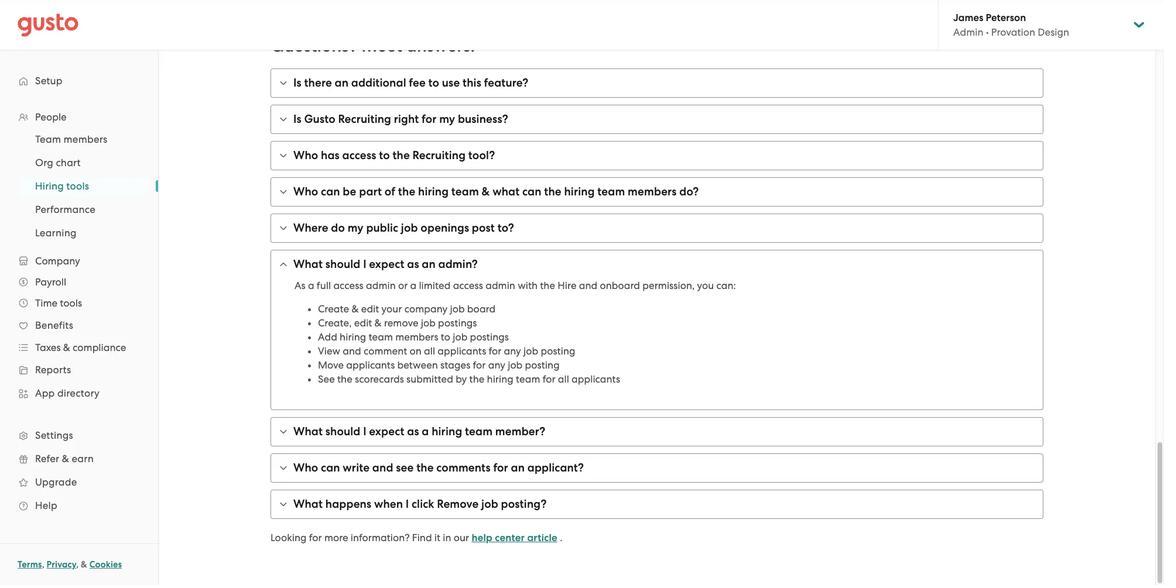 Task type: describe. For each thing, give the bounding box(es) containing it.
of
[[385, 185, 395, 199]]

access inside dropdown button
[[342, 149, 376, 162]]

do?
[[679, 185, 699, 199]]

performance
[[35, 204, 95, 216]]

1 vertical spatial applicants
[[346, 360, 395, 371]]

and inside the "who can write and see the comments for an applicant?" dropdown button
[[372, 461, 393, 475]]

1 horizontal spatial a
[[410, 280, 416, 292]]

be
[[343, 185, 356, 199]]

permission,
[[643, 280, 695, 292]]

people button
[[12, 107, 146, 128]]

business?
[[458, 112, 508, 126]]

james
[[953, 12, 984, 24]]

setup link
[[12, 70, 146, 91]]

cookies
[[89, 560, 122, 570]]

payroll button
[[12, 272, 146, 293]]

when
[[374, 498, 403, 511]]

terms
[[18, 560, 42, 570]]

what for what should i expect as a hiring team member?
[[293, 425, 323, 439]]

article
[[527, 532, 557, 545]]

reports
[[35, 364, 71, 376]]

.
[[560, 532, 562, 544]]

hiring tools
[[35, 180, 89, 192]]

in
[[443, 532, 451, 544]]

a inside what should i expect as a hiring team member? dropdown button
[[422, 425, 429, 439]]

team down tool?
[[451, 185, 479, 199]]

where do my public job openings post to? button
[[271, 214, 1043, 242]]

& down your
[[375, 317, 382, 329]]

learning
[[35, 227, 77, 239]]

2 vertical spatial i
[[406, 498, 409, 511]]

right
[[394, 112, 419, 126]]

1 vertical spatial posting
[[525, 360, 560, 371]]

company
[[404, 303, 448, 315]]

between
[[397, 360, 438, 371]]

who has access to the recruiting tool?
[[293, 149, 495, 162]]

& right create
[[352, 303, 359, 315]]

is there an additional fee to use this feature?
[[293, 76, 528, 90]]

team members
[[35, 134, 107, 145]]

& inside 'dropdown button'
[[63, 342, 70, 354]]

information?
[[351, 532, 410, 544]]

2 horizontal spatial applicants
[[572, 374, 620, 385]]

gusto navigation element
[[0, 50, 158, 536]]

0 horizontal spatial recruiting
[[338, 112, 391, 126]]

privacy
[[47, 560, 76, 570]]

directory
[[57, 388, 100, 399]]

0 vertical spatial all
[[424, 346, 435, 357]]

benefits
[[35, 320, 73, 331]]

remove
[[437, 498, 479, 511]]

who can write and see the comments for an applicant? button
[[271, 454, 1043, 483]]

2 , from the left
[[76, 560, 79, 570]]

help
[[472, 532, 493, 545]]

posting?
[[501, 498, 547, 511]]

& left cookies
[[81, 560, 87, 570]]

2 admin from the left
[[486, 280, 515, 292]]

board
[[467, 303, 496, 315]]

has
[[321, 149, 340, 162]]

earn
[[72, 453, 94, 465]]

add
[[318, 331, 337, 343]]

is for is there an additional fee to use this feature?
[[293, 76, 301, 90]]

can:
[[717, 280, 736, 292]]

onboard
[[600, 280, 640, 292]]

do
[[331, 221, 345, 235]]

looking for more information? find it in our help center article .
[[271, 532, 562, 545]]

see
[[318, 374, 335, 385]]

1 , from the left
[[42, 560, 44, 570]]

& left earn
[[62, 453, 69, 465]]

who for who has access to the recruiting tool?
[[293, 149, 318, 162]]

remove
[[384, 317, 418, 329]]

scorecards
[[355, 374, 404, 385]]

1 vertical spatial edit
[[354, 317, 372, 329]]

team
[[35, 134, 61, 145]]

should for what should i expect as an admin?
[[325, 258, 360, 271]]

payroll
[[35, 276, 66, 288]]

submitted
[[406, 374, 453, 385]]

where
[[293, 221, 328, 235]]

can right what
[[522, 185, 542, 199]]

members inside create & edit your company job board create, edit & remove job postings add hiring team members to job postings view and comment on all applicants for any job posting move applicants between stages for any job posting see the scorecards submitted by the hiring team for all applicants
[[395, 331, 438, 343]]

create
[[318, 303, 349, 315]]

1 horizontal spatial to
[[428, 76, 439, 90]]

what for what happens when i click remove job posting?
[[293, 498, 323, 511]]

answers.
[[406, 36, 475, 56]]

2 vertical spatial an
[[511, 461, 525, 475]]

home image
[[18, 13, 78, 37]]

james peterson admin • provation design
[[953, 12, 1069, 38]]

an inside dropdown button
[[422, 258, 436, 271]]

what happens when i click remove job posting? button
[[271, 491, 1043, 519]]

is there an additional fee to use this feature? button
[[271, 69, 1043, 97]]

or
[[398, 280, 408, 292]]

what should i expect as a hiring team member?
[[293, 425, 545, 439]]

org chart link
[[21, 152, 146, 173]]

team up member?
[[516, 374, 540, 385]]

0 vertical spatial posting
[[541, 346, 575, 357]]

what
[[493, 185, 520, 199]]

refer & earn
[[35, 453, 94, 465]]

as for a
[[407, 425, 419, 439]]

1 vertical spatial postings
[[470, 331, 509, 343]]

•
[[986, 26, 989, 38]]

happens
[[325, 498, 371, 511]]

1 admin from the left
[[366, 280, 396, 292]]

is gusto recruiting right for my business?
[[293, 112, 508, 126]]

comment
[[364, 346, 407, 357]]

0 vertical spatial edit
[[361, 303, 379, 315]]

meet
[[361, 36, 402, 56]]

access right full on the left of the page
[[333, 280, 364, 292]]

write
[[343, 461, 370, 475]]

settings link
[[12, 425, 146, 446]]

limited
[[419, 280, 451, 292]]

hire
[[558, 280, 577, 292]]

company button
[[12, 251, 146, 272]]

expect for an
[[369, 258, 404, 271]]

who can write and see the comments for an applicant?
[[293, 461, 584, 475]]

help link
[[12, 495, 146, 517]]

looking
[[271, 532, 307, 544]]

1 horizontal spatial applicants
[[438, 346, 486, 357]]

view
[[318, 346, 340, 357]]

as a full access admin or a limited access admin with the hire and onboard permission, you can:
[[295, 280, 736, 292]]

my inside dropdown button
[[439, 112, 455, 126]]

list containing people
[[0, 107, 158, 518]]

who for who can be part of the hiring team & what can the hiring team members do?
[[293, 185, 318, 199]]

benefits link
[[12, 315, 146, 336]]

1 horizontal spatial recruiting
[[413, 149, 466, 162]]

it
[[434, 532, 440, 544]]



Task type: locate. For each thing, give the bounding box(es) containing it.
as inside dropdown button
[[407, 258, 419, 271]]

0 vertical spatial an
[[335, 76, 349, 90]]

0 vertical spatial i
[[363, 258, 366, 271]]

member?
[[495, 425, 545, 439]]

compliance
[[73, 342, 126, 354]]

gusto
[[304, 112, 335, 126]]

time tools
[[35, 298, 82, 309]]

questions? meet answers.
[[271, 36, 475, 56]]

2 vertical spatial applicants
[[572, 374, 620, 385]]

org chart
[[35, 157, 81, 169]]

who inside who has access to the recruiting tool? dropdown button
[[293, 149, 318, 162]]

admin?
[[438, 258, 478, 271]]

peterson
[[986, 12, 1026, 24]]

your
[[382, 303, 402, 315]]

who up where at top left
[[293, 185, 318, 199]]

1 vertical spatial what
[[293, 425, 323, 439]]

1 vertical spatial to
[[379, 149, 390, 162]]

should inside dropdown button
[[325, 425, 360, 439]]

who can be part of the hiring team & what can the hiring team members do?
[[293, 185, 699, 199]]

0 horizontal spatial a
[[308, 280, 314, 292]]

0 horizontal spatial applicants
[[346, 360, 395, 371]]

stages
[[440, 360, 471, 371]]

org
[[35, 157, 53, 169]]

as up see
[[407, 425, 419, 439]]

0 horizontal spatial and
[[343, 346, 361, 357]]

1 vertical spatial an
[[422, 258, 436, 271]]

team up "comment"
[[369, 331, 393, 343]]

1 horizontal spatial and
[[372, 461, 393, 475]]

2 vertical spatial and
[[372, 461, 393, 475]]

0 horizontal spatial members
[[64, 134, 107, 145]]

admin down what should i expect as an admin?
[[366, 280, 396, 292]]

1 who from the top
[[293, 149, 318, 162]]

what down see
[[293, 425, 323, 439]]

team
[[451, 185, 479, 199], [598, 185, 625, 199], [369, 331, 393, 343], [516, 374, 540, 385], [465, 425, 493, 439]]

2 vertical spatial members
[[395, 331, 438, 343]]

2 horizontal spatial a
[[422, 425, 429, 439]]

use
[[442, 76, 460, 90]]

this
[[463, 76, 481, 90]]

1 vertical spatial all
[[558, 374, 569, 385]]

0 horizontal spatial an
[[335, 76, 349, 90]]

i
[[363, 258, 366, 271], [363, 425, 366, 439], [406, 498, 409, 511]]

my right do
[[348, 221, 364, 235]]

who inside who can be part of the hiring team & what can the hiring team members do? dropdown button
[[293, 185, 318, 199]]

my inside 'dropdown button'
[[348, 221, 364, 235]]

for inside looking for more information? find it in our help center article .
[[309, 532, 322, 544]]

upgrade
[[35, 477, 77, 488]]

1 vertical spatial should
[[325, 425, 360, 439]]

3 who from the top
[[293, 461, 318, 475]]

admin left with
[[486, 280, 515, 292]]

1 vertical spatial any
[[488, 360, 505, 371]]

1 expect from the top
[[369, 258, 404, 271]]

on
[[410, 346, 422, 357]]

2 expect from the top
[[369, 425, 404, 439]]

who left has
[[293, 149, 318, 162]]

1 as from the top
[[407, 258, 419, 271]]

can left write
[[321, 461, 340, 475]]

1 horizontal spatial all
[[558, 374, 569, 385]]

company
[[35, 255, 80, 267]]

& inside dropdown button
[[482, 185, 490, 199]]

is inside is gusto recruiting right for my business? dropdown button
[[293, 112, 301, 126]]

who can be part of the hiring team & what can the hiring team members do? button
[[271, 178, 1043, 206]]

expect for a
[[369, 425, 404, 439]]

1 vertical spatial i
[[363, 425, 366, 439]]

expect up see
[[369, 425, 404, 439]]

i for a
[[363, 425, 366, 439]]

can for who can write and see the comments for an applicant?
[[321, 461, 340, 475]]

should for what should i expect as a hiring team member?
[[325, 425, 360, 439]]

members down who has access to the recruiting tool? dropdown button
[[628, 185, 677, 199]]

list
[[0, 107, 158, 518], [0, 128, 158, 245]]

what for what should i expect as an admin?
[[293, 258, 323, 271]]

edit left your
[[361, 303, 379, 315]]

0 vertical spatial applicants
[[438, 346, 486, 357]]

access
[[342, 149, 376, 162], [333, 280, 364, 292], [453, 280, 483, 292]]

hiring
[[35, 180, 64, 192]]

tools for hiring tools
[[66, 180, 89, 192]]

2 horizontal spatial an
[[511, 461, 525, 475]]

help center article link
[[472, 532, 557, 545]]

3 what from the top
[[293, 498, 323, 511]]

1 what from the top
[[293, 258, 323, 271]]

i inside dropdown button
[[363, 258, 366, 271]]

2 vertical spatial who
[[293, 461, 318, 475]]

upgrade link
[[12, 472, 146, 493]]

who for who can write and see the comments for an applicant?
[[293, 461, 318, 475]]

1 vertical spatial expect
[[369, 425, 404, 439]]

recruiting down additional
[[338, 112, 391, 126]]

members inside who can be part of the hiring team & what can the hiring team members do? dropdown button
[[628, 185, 677, 199]]

team members link
[[21, 129, 146, 150]]

0 vertical spatial is
[[293, 76, 301, 90]]

2 is from the top
[[293, 112, 301, 126]]

applicant?
[[528, 461, 584, 475]]

0 vertical spatial and
[[579, 280, 597, 292]]

0 vertical spatial recruiting
[[338, 112, 391, 126]]

what up looking
[[293, 498, 323, 511]]

1 horizontal spatial ,
[[76, 560, 79, 570]]

0 vertical spatial who
[[293, 149, 318, 162]]

i left click
[[406, 498, 409, 511]]

terms link
[[18, 560, 42, 570]]

i for an
[[363, 258, 366, 271]]

0 vertical spatial expect
[[369, 258, 404, 271]]

i up write
[[363, 425, 366, 439]]

0 vertical spatial what
[[293, 258, 323, 271]]

as for an
[[407, 258, 419, 271]]

app directory link
[[12, 383, 146, 404]]

2 should from the top
[[325, 425, 360, 439]]

who left write
[[293, 461, 318, 475]]

full
[[317, 280, 331, 292]]

an down member?
[[511, 461, 525, 475]]

& left what
[[482, 185, 490, 199]]

find
[[412, 532, 432, 544]]

what up "as"
[[293, 258, 323, 271]]

admin
[[366, 280, 396, 292], [486, 280, 515, 292]]

access right has
[[342, 149, 376, 162]]

team up comments
[[465, 425, 493, 439]]

2 what from the top
[[293, 425, 323, 439]]

0 horizontal spatial admin
[[366, 280, 396, 292]]

0 horizontal spatial ,
[[42, 560, 44, 570]]

1 vertical spatial who
[[293, 185, 318, 199]]

what inside what should i expect as an admin? dropdown button
[[293, 258, 323, 271]]

0 vertical spatial any
[[504, 346, 521, 357]]

should inside dropdown button
[[325, 258, 360, 271]]

expect
[[369, 258, 404, 271], [369, 425, 404, 439]]

is for is gusto recruiting right for my business?
[[293, 112, 301, 126]]

is left the there
[[293, 76, 301, 90]]

create & edit your company job board create, edit & remove job postings add hiring team members to job postings view and comment on all applicants for any job posting move applicants between stages for any job posting see the scorecards submitted by the hiring team for all applicants
[[318, 303, 620, 385]]

a right "as"
[[308, 280, 314, 292]]

0 horizontal spatial to
[[379, 149, 390, 162]]

center
[[495, 532, 525, 545]]

people
[[35, 111, 67, 123]]

members up 'on' in the bottom left of the page
[[395, 331, 438, 343]]

1 horizontal spatial admin
[[486, 280, 515, 292]]

job inside 'dropdown button'
[[401, 221, 418, 235]]

feature?
[[484, 76, 528, 90]]

what should i expect as a hiring team member? button
[[271, 418, 1043, 446]]

edit right 'create,'
[[354, 317, 372, 329]]

to?
[[498, 221, 514, 235]]

performance link
[[21, 199, 146, 220]]

and left see
[[372, 461, 393, 475]]

1 horizontal spatial an
[[422, 258, 436, 271]]

click
[[412, 498, 434, 511]]

and right 'view'
[[343, 346, 361, 357]]

more
[[324, 532, 348, 544]]

should up write
[[325, 425, 360, 439]]

to up stages
[[441, 331, 450, 343]]

reports link
[[12, 360, 146, 381]]

an
[[335, 76, 349, 90], [422, 258, 436, 271], [511, 461, 525, 475]]

a right or
[[410, 280, 416, 292]]

tools inside dropdown button
[[60, 298, 82, 309]]

learning link
[[21, 223, 146, 244]]

1 list from the top
[[0, 107, 158, 518]]

0 vertical spatial should
[[325, 258, 360, 271]]

access down admin?
[[453, 280, 483, 292]]

tools for time tools
[[60, 298, 82, 309]]

2 as from the top
[[407, 425, 419, 439]]

0 vertical spatial members
[[64, 134, 107, 145]]

design
[[1038, 26, 1069, 38]]

0 horizontal spatial all
[[424, 346, 435, 357]]

recruiting left tool?
[[413, 149, 466, 162]]

comments
[[436, 461, 491, 475]]

1 vertical spatial and
[[343, 346, 361, 357]]

expect inside dropdown button
[[369, 258, 404, 271]]

recruiting
[[338, 112, 391, 126], [413, 149, 466, 162]]

members down people dropdown button
[[64, 134, 107, 145]]

1 should from the top
[[325, 258, 360, 271]]

1 horizontal spatial members
[[395, 331, 438, 343]]

tools down "payroll" dropdown button
[[60, 298, 82, 309]]

0 vertical spatial my
[[439, 112, 455, 126]]

what should i expect as an admin? button
[[271, 251, 1043, 279]]

as inside dropdown button
[[407, 425, 419, 439]]

expect inside dropdown button
[[369, 425, 404, 439]]

2 horizontal spatial and
[[579, 280, 597, 292]]

a up who can write and see the comments for an applicant?
[[422, 425, 429, 439]]

0 horizontal spatial my
[[348, 221, 364, 235]]

1 vertical spatial tools
[[60, 298, 82, 309]]

there
[[304, 76, 332, 90]]

postings
[[438, 317, 477, 329], [470, 331, 509, 343]]

2 horizontal spatial members
[[628, 185, 677, 199]]

and inside create & edit your company job board create, edit & remove job postings add hiring team members to job postings view and comment on all applicants for any job posting move applicants between stages for any job posting see the scorecards submitted by the hiring team for all applicants
[[343, 346, 361, 357]]

2 horizontal spatial to
[[441, 331, 450, 343]]

job inside dropdown button
[[481, 498, 498, 511]]

1 vertical spatial members
[[628, 185, 677, 199]]

move
[[318, 360, 344, 371]]

can for who can be part of the hiring team & what can the hiring team members do?
[[321, 185, 340, 199]]

an right the there
[[335, 76, 349, 90]]

2 vertical spatial what
[[293, 498, 323, 511]]

can left be
[[321, 185, 340, 199]]

to right fee
[[428, 76, 439, 90]]

,
[[42, 560, 44, 570], [76, 560, 79, 570]]

, left cookies
[[76, 560, 79, 570]]

taxes & compliance
[[35, 342, 126, 354]]

to inside create & edit your company job board create, edit & remove job postings add hiring team members to job postings view and comment on all applicants for any job posting move applicants between stages for any job posting see the scorecards submitted by the hiring team for all applicants
[[441, 331, 450, 343]]

to up of
[[379, 149, 390, 162]]

app
[[35, 388, 55, 399]]

openings
[[421, 221, 469, 235]]

by
[[456, 374, 467, 385]]

with
[[518, 280, 538, 292]]

1 vertical spatial my
[[348, 221, 364, 235]]

all
[[424, 346, 435, 357], [558, 374, 569, 385]]

admin
[[953, 26, 984, 38]]

what inside what should i expect as a hiring team member? dropdown button
[[293, 425, 323, 439]]

should up full on the left of the page
[[325, 258, 360, 271]]

is left gusto
[[293, 112, 301, 126]]

0 vertical spatial as
[[407, 258, 419, 271]]

is inside is there an additional fee to use this feature? dropdown button
[[293, 76, 301, 90]]

0 vertical spatial postings
[[438, 317, 477, 329]]

who inside the "who can write and see the comments for an applicant?" dropdown button
[[293, 461, 318, 475]]

additional
[[351, 76, 406, 90]]

2 vertical spatial to
[[441, 331, 450, 343]]

public
[[366, 221, 398, 235]]

1 horizontal spatial my
[[439, 112, 455, 126]]

and right hire
[[579, 280, 597, 292]]

my left business?
[[439, 112, 455, 126]]

0 vertical spatial tools
[[66, 180, 89, 192]]

setup
[[35, 75, 63, 87]]

2 list from the top
[[0, 128, 158, 245]]

members inside team members link
[[64, 134, 107, 145]]

i down public
[[363, 258, 366, 271]]

as up or
[[407, 258, 419, 271]]

what should i expect as an admin?
[[293, 258, 478, 271]]

an up limited
[[422, 258, 436, 271]]

0 vertical spatial to
[[428, 76, 439, 90]]

, left privacy
[[42, 560, 44, 570]]

hiring tools link
[[21, 176, 146, 197]]

as
[[295, 280, 306, 292]]

what inside what happens when i click remove job posting? dropdown button
[[293, 498, 323, 511]]

who has access to the recruiting tool? button
[[271, 142, 1043, 170]]

team down who has access to the recruiting tool? dropdown button
[[598, 185, 625, 199]]

expect up or
[[369, 258, 404, 271]]

2 who from the top
[[293, 185, 318, 199]]

privacy link
[[47, 560, 76, 570]]

& right "taxes"
[[63, 342, 70, 354]]

create,
[[318, 317, 352, 329]]

fee
[[409, 76, 426, 90]]

1 is from the top
[[293, 76, 301, 90]]

1 vertical spatial as
[[407, 425, 419, 439]]

1 vertical spatial recruiting
[[413, 149, 466, 162]]

1 vertical spatial is
[[293, 112, 301, 126]]

tools up performance link
[[66, 180, 89, 192]]

list containing team members
[[0, 128, 158, 245]]



Task type: vqa. For each thing, say whether or not it's contained in the screenshot.
Name the earning FIELD
no



